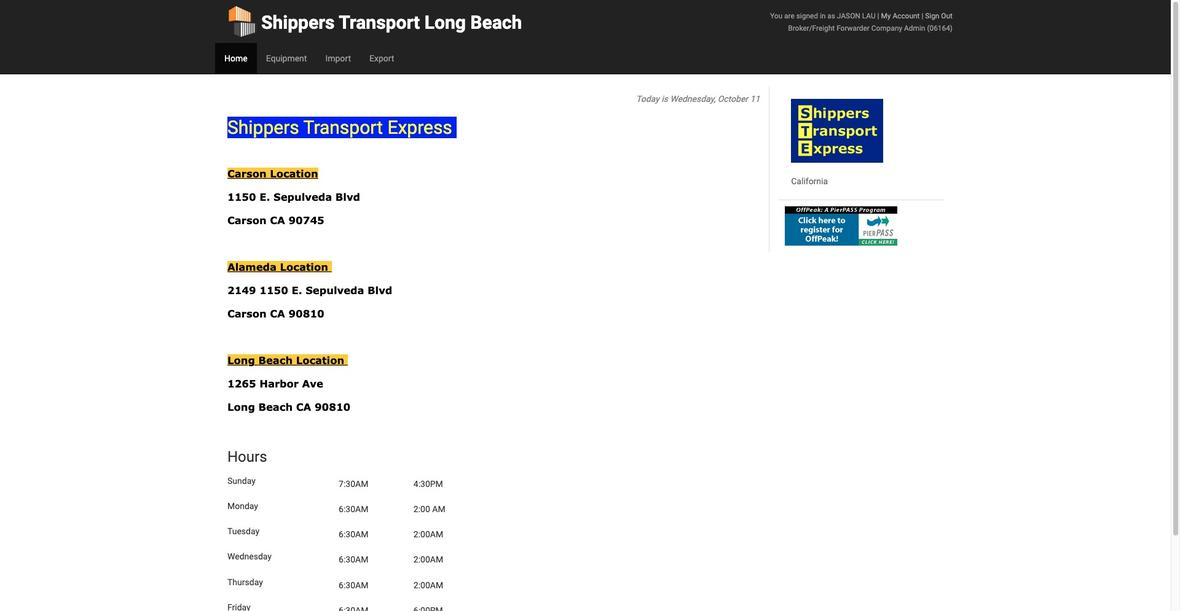 Task type: describe. For each thing, give the bounding box(es) containing it.
2 vertical spatial ca
[[296, 402, 311, 414]]

1265 harbor ave
[[228, 379, 323, 390]]

in
[[820, 12, 826, 20]]

shippers transport long beach
[[261, 12, 522, 33]]

account
[[893, 12, 920, 20]]

2149 1150 e. sepulveda blvd
[[228, 285, 393, 297]]

2149
[[228, 285, 256, 297]]

today is wednesday, october 11
[[637, 94, 760, 104]]

jason
[[838, 12, 861, 20]]

2:00am for thursday
[[414, 581, 444, 591]]

express
[[388, 117, 453, 138]]

my
[[882, 12, 891, 20]]

home button
[[215, 43, 257, 74]]

beach for ca
[[259, 402, 293, 414]]

carson for carson location
[[228, 168, 267, 180]]

are
[[785, 12, 795, 20]]

lau
[[863, 12, 876, 20]]

california
[[792, 177, 829, 186]]

long for long beach ca 90810
[[228, 402, 255, 414]]

location for carson location
[[270, 168, 318, 180]]

0 vertical spatial sepulveda
[[274, 191, 332, 203]]

home
[[224, 54, 248, 63]]

1150 e. sepulveda blvd
[[228, 191, 360, 203]]

company
[[872, 24, 903, 33]]

2:00am for wednesday
[[414, 556, 444, 565]]

long for long beach location
[[228, 355, 255, 367]]

my account link
[[882, 12, 920, 20]]

shippers transport long beach image
[[792, 99, 884, 163]]

2:00
[[414, 505, 430, 515]]

sign out link
[[926, 12, 953, 20]]

6:30am for monday
[[339, 505, 369, 515]]

location for alameda location
[[280, 262, 328, 273]]

7:30am
[[339, 479, 369, 489]]

carson for carson ca 90810
[[228, 308, 267, 320]]

2 | from the left
[[922, 12, 924, 20]]

carson for carson ca 90745
[[228, 215, 267, 226]]

transport for express
[[304, 117, 383, 138]]

11
[[751, 94, 760, 104]]

pierpass image
[[786, 207, 898, 246]]

equipment
[[266, 54, 307, 63]]

0 vertical spatial 90810
[[289, 308, 325, 320]]

as
[[828, 12, 836, 20]]

am
[[433, 505, 446, 515]]

2:00am for tuesday
[[414, 530, 444, 540]]

thursday
[[228, 578, 263, 588]]

out
[[942, 12, 953, 20]]

(06164)
[[928, 24, 953, 33]]

sunday
[[228, 476, 256, 486]]

october
[[718, 94, 749, 104]]

transport for long
[[339, 12, 420, 33]]

import
[[326, 54, 351, 63]]

ca for 90745
[[270, 215, 285, 226]]

1 | from the left
[[878, 12, 880, 20]]



Task type: locate. For each thing, give the bounding box(es) containing it.
0 horizontal spatial |
[[878, 12, 880, 20]]

1 vertical spatial 90810
[[315, 402, 351, 414]]

signed
[[797, 12, 819, 20]]

long beach location
[[228, 355, 348, 367]]

beach
[[471, 12, 522, 33], [259, 355, 293, 367], [259, 402, 293, 414]]

ca down the ave
[[296, 402, 311, 414]]

export
[[370, 54, 394, 63]]

1 horizontal spatial |
[[922, 12, 924, 20]]

0 horizontal spatial blvd
[[336, 191, 360, 203]]

wednesday
[[228, 553, 272, 562]]

1150 down 'carson location'
[[228, 191, 256, 203]]

carson ca 90810
[[228, 308, 325, 320]]

blvd
[[336, 191, 360, 203], [368, 285, 393, 297]]

0 horizontal spatial 1150
[[228, 191, 256, 203]]

0 vertical spatial carson
[[228, 168, 267, 180]]

you are signed in as jason lau | my account | sign out broker/freight forwarder company admin (06164)
[[771, 12, 953, 33]]

sepulveda
[[274, 191, 332, 203], [306, 285, 364, 297]]

carson location
[[228, 168, 318, 180]]

0 vertical spatial beach
[[471, 12, 522, 33]]

wednesday,
[[671, 94, 716, 104]]

shippers up equipment popup button
[[261, 12, 335, 33]]

4:30pm
[[414, 479, 443, 489]]

admin
[[905, 24, 926, 33]]

carson up "alameda"
[[228, 215, 267, 226]]

6:30am for thursday
[[339, 581, 369, 591]]

1 vertical spatial shippers
[[228, 117, 299, 138]]

4 6:30am from the top
[[339, 581, 369, 591]]

ca down 2149 1150 e. sepulveda blvd on the top left of the page
[[270, 308, 285, 320]]

90810 down 2149 1150 e. sepulveda blvd on the top left of the page
[[289, 308, 325, 320]]

3 6:30am from the top
[[339, 556, 369, 565]]

ca
[[270, 215, 285, 226], [270, 308, 285, 320], [296, 402, 311, 414]]

1 vertical spatial e.
[[292, 285, 302, 297]]

1 vertical spatial long
[[228, 355, 255, 367]]

0 vertical spatial shippers
[[261, 12, 335, 33]]

alameda
[[228, 262, 277, 273]]

1 vertical spatial transport
[[304, 117, 383, 138]]

carson down 2149
[[228, 308, 267, 320]]

today
[[637, 94, 660, 104]]

monday
[[228, 502, 258, 512]]

sign
[[926, 12, 940, 20]]

is
[[662, 94, 668, 104]]

90810 down the ave
[[315, 402, 351, 414]]

1265
[[228, 379, 256, 390]]

1 vertical spatial ca
[[270, 308, 285, 320]]

shippers for shippers transport express
[[228, 117, 299, 138]]

1 horizontal spatial 1150
[[260, 285, 288, 297]]

1 vertical spatial 1150
[[260, 285, 288, 297]]

location up the ave
[[296, 355, 344, 367]]

|
[[878, 12, 880, 20], [922, 12, 924, 20]]

hours
[[228, 449, 275, 466]]

0 vertical spatial location
[[270, 168, 318, 180]]

location
[[270, 168, 318, 180], [280, 262, 328, 273], [296, 355, 344, 367]]

forwarder
[[837, 24, 870, 33]]

2 2:00am from the top
[[414, 556, 444, 565]]

shippers transport express
[[228, 117, 457, 138]]

carson
[[228, 168, 267, 180], [228, 215, 267, 226], [228, 308, 267, 320]]

long beach ca 90810
[[228, 402, 351, 414]]

1 horizontal spatial e.
[[292, 285, 302, 297]]

sepulveda up 90745
[[274, 191, 332, 203]]

1150
[[228, 191, 256, 203], [260, 285, 288, 297]]

long
[[425, 12, 466, 33], [228, 355, 255, 367], [228, 402, 255, 414]]

1 2:00am from the top
[[414, 530, 444, 540]]

equipment button
[[257, 43, 316, 74]]

shippers transport long beach link
[[228, 0, 522, 43]]

1 vertical spatial carson
[[228, 215, 267, 226]]

2 carson from the top
[[228, 215, 267, 226]]

transport
[[339, 12, 420, 33], [304, 117, 383, 138]]

6:30am for wednesday
[[339, 556, 369, 565]]

1 horizontal spatial blvd
[[368, 285, 393, 297]]

0 horizontal spatial e.
[[260, 191, 270, 203]]

carson ca 90745
[[228, 215, 325, 226]]

2 6:30am from the top
[[339, 530, 369, 540]]

sepulveda down alameda location
[[306, 285, 364, 297]]

you
[[771, 12, 783, 20]]

ca for 90810
[[270, 308, 285, 320]]

1 vertical spatial beach
[[259, 355, 293, 367]]

| left "my"
[[878, 12, 880, 20]]

3 carson from the top
[[228, 308, 267, 320]]

e.
[[260, 191, 270, 203], [292, 285, 302, 297]]

ave
[[302, 379, 323, 390]]

0 vertical spatial transport
[[339, 12, 420, 33]]

0 vertical spatial ca
[[270, 215, 285, 226]]

2 vertical spatial carson
[[228, 308, 267, 320]]

export button
[[360, 43, 404, 74]]

e. down alameda location
[[292, 285, 302, 297]]

6:30am for tuesday
[[339, 530, 369, 540]]

0 vertical spatial blvd
[[336, 191, 360, 203]]

2:00 am
[[414, 505, 446, 515]]

1 vertical spatial sepulveda
[[306, 285, 364, 297]]

6:30am
[[339, 505, 369, 515], [339, 530, 369, 540], [339, 556, 369, 565], [339, 581, 369, 591]]

1 carson from the top
[[228, 168, 267, 180]]

2 vertical spatial beach
[[259, 402, 293, 414]]

1 vertical spatial location
[[280, 262, 328, 273]]

location up "1150 e. sepulveda blvd"
[[270, 168, 318, 180]]

0 vertical spatial e.
[[260, 191, 270, 203]]

| left sign
[[922, 12, 924, 20]]

harbor
[[260, 379, 299, 390]]

90810
[[289, 308, 325, 320], [315, 402, 351, 414]]

ca down "1150 e. sepulveda blvd"
[[270, 215, 285, 226]]

2 vertical spatial long
[[228, 402, 255, 414]]

1 6:30am from the top
[[339, 505, 369, 515]]

broker/freight
[[789, 24, 835, 33]]

carson up "1150 e. sepulveda blvd"
[[228, 168, 267, 180]]

shippers
[[261, 12, 335, 33], [228, 117, 299, 138]]

tuesday
[[228, 527, 260, 537]]

90745
[[289, 215, 325, 226]]

beach for location
[[259, 355, 293, 367]]

e. down 'carson location'
[[260, 191, 270, 203]]

2 vertical spatial 2:00am
[[414, 581, 444, 591]]

alameda location
[[228, 262, 332, 273]]

shippers for shippers transport long beach
[[261, 12, 335, 33]]

import button
[[316, 43, 360, 74]]

shippers up 'carson location'
[[228, 117, 299, 138]]

2 vertical spatial location
[[296, 355, 344, 367]]

2:00am
[[414, 530, 444, 540], [414, 556, 444, 565], [414, 581, 444, 591]]

1 vertical spatial blvd
[[368, 285, 393, 297]]

3 2:00am from the top
[[414, 581, 444, 591]]

0 vertical spatial 2:00am
[[414, 530, 444, 540]]

location up 2149 1150 e. sepulveda blvd on the top left of the page
[[280, 262, 328, 273]]

1150 up 'carson ca 90810'
[[260, 285, 288, 297]]

0 vertical spatial 1150
[[228, 191, 256, 203]]

1 vertical spatial 2:00am
[[414, 556, 444, 565]]

0 vertical spatial long
[[425, 12, 466, 33]]



Task type: vqa. For each thing, say whether or not it's contained in the screenshot.
Policy
no



